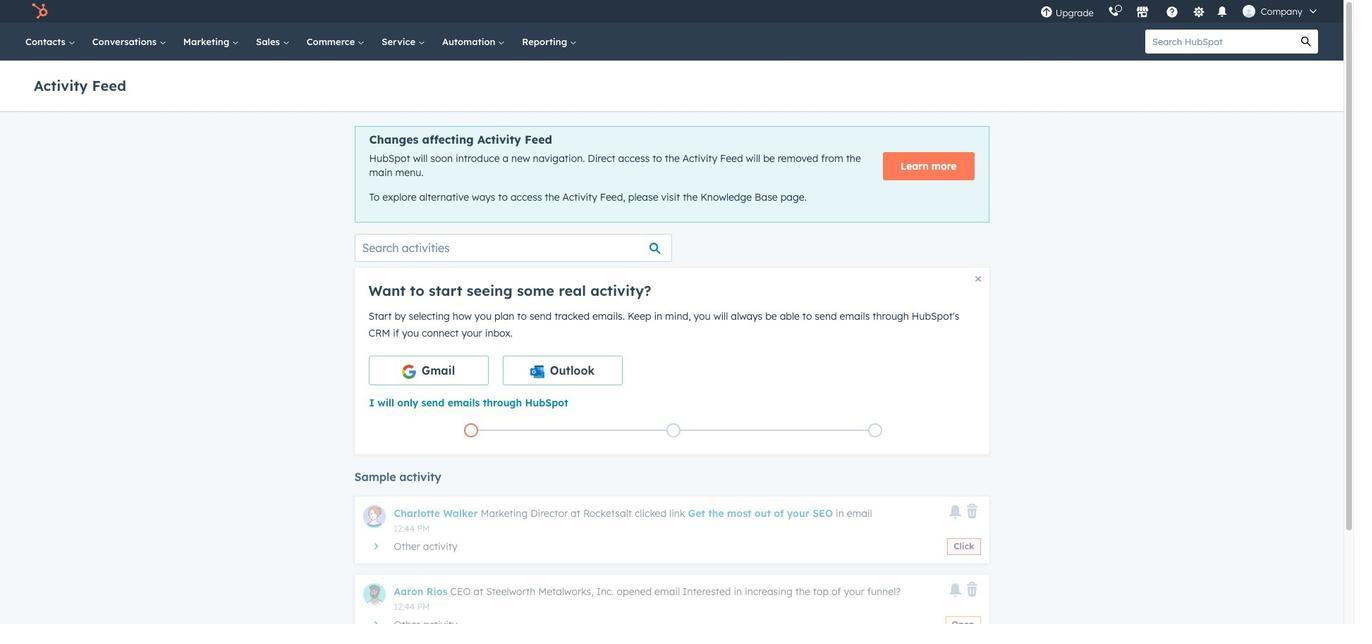 Task type: locate. For each thing, give the bounding box(es) containing it.
onboarding.steps.sendtrackedemailingmail.title image
[[670, 428, 677, 435]]

None checkbox
[[369, 356, 488, 386]]

menu
[[1033, 0, 1327, 23]]

None checkbox
[[503, 356, 622, 386]]

list
[[370, 421, 976, 441]]

Search HubSpot search field
[[1145, 30, 1294, 54]]



Task type: describe. For each thing, give the bounding box(es) containing it.
jacob simon image
[[1243, 5, 1255, 18]]

close image
[[975, 276, 981, 282]]

Search activities search field
[[354, 234, 672, 262]]

marketplaces image
[[1136, 6, 1149, 19]]

onboarding.steps.finalstep.title image
[[872, 428, 879, 435]]



Task type: vqa. For each thing, say whether or not it's contained in the screenshot.
Last activity date POPUP BUTTON
no



